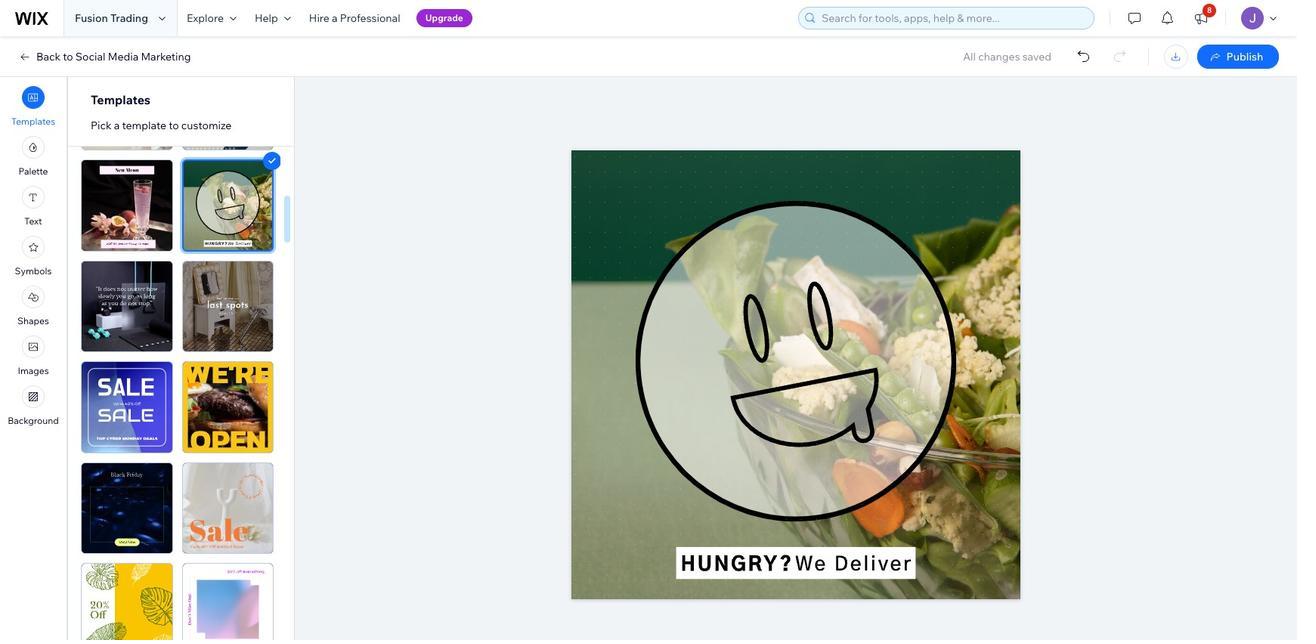 Task type: locate. For each thing, give the bounding box(es) containing it.
fusion
[[75, 11, 108, 25]]

hire
[[309, 11, 330, 25]]

1 vertical spatial a
[[114, 119, 120, 132]]

shapes button
[[17, 286, 49, 327]]

back to social media marketing
[[36, 50, 191, 64]]

help button
[[246, 0, 300, 36]]

1 horizontal spatial a
[[332, 11, 338, 25]]

0 horizontal spatial a
[[114, 119, 120, 132]]

1 vertical spatial templates
[[11, 116, 55, 127]]

images button
[[18, 336, 49, 377]]

symbols button
[[15, 236, 52, 277]]

saved
[[1023, 50, 1052, 64]]

a right 'hire'
[[332, 11, 338, 25]]

menu
[[0, 82, 67, 431]]

0 horizontal spatial templates
[[11, 116, 55, 127]]

shapes
[[17, 315, 49, 327]]

a for template
[[114, 119, 120, 132]]

0 vertical spatial templates
[[91, 92, 150, 107]]

to right back
[[63, 50, 73, 64]]

0 vertical spatial to
[[63, 50, 73, 64]]

templates button
[[11, 86, 55, 127]]

to
[[63, 50, 73, 64], [169, 119, 179, 132]]

8 button
[[1185, 0, 1218, 36]]

media
[[108, 50, 139, 64]]

palette button
[[18, 136, 48, 177]]

professional
[[340, 11, 400, 25]]

a right "pick"
[[114, 119, 120, 132]]

upgrade button
[[416, 9, 472, 27]]

1 horizontal spatial to
[[169, 119, 179, 132]]

templates up palette button
[[11, 116, 55, 127]]

all
[[963, 50, 976, 64]]

trading
[[110, 11, 148, 25]]

Search for tools, apps, help & more... field
[[817, 8, 1089, 29]]

pick a template to customize
[[91, 119, 232, 132]]

a
[[332, 11, 338, 25], [114, 119, 120, 132]]

to right "template"
[[169, 119, 179, 132]]

help
[[255, 11, 278, 25]]

templates up "pick"
[[91, 92, 150, 107]]

a for professional
[[332, 11, 338, 25]]

0 vertical spatial a
[[332, 11, 338, 25]]

templates
[[91, 92, 150, 107], [11, 116, 55, 127]]



Task type: describe. For each thing, give the bounding box(es) containing it.
background
[[8, 415, 59, 426]]

back to social media marketing button
[[18, 50, 191, 64]]

hire a professional link
[[300, 0, 410, 36]]

images
[[18, 365, 49, 377]]

text button
[[22, 186, 45, 227]]

background button
[[8, 386, 59, 426]]

menu containing templates
[[0, 82, 67, 431]]

changes
[[978, 50, 1020, 64]]

all changes saved
[[963, 50, 1052, 64]]

explore
[[187, 11, 224, 25]]

1 vertical spatial to
[[169, 119, 179, 132]]

upgrade
[[425, 12, 463, 23]]

0 horizontal spatial to
[[63, 50, 73, 64]]

hire a professional
[[309, 11, 400, 25]]

back
[[36, 50, 61, 64]]

publish button
[[1198, 45, 1279, 69]]

customize
[[181, 119, 232, 132]]

8
[[1207, 5, 1212, 15]]

publish
[[1227, 50, 1264, 64]]

text
[[24, 215, 42, 227]]

fusion trading
[[75, 11, 148, 25]]

social
[[75, 50, 106, 64]]

templates inside menu
[[11, 116, 55, 127]]

marketing
[[141, 50, 191, 64]]

palette
[[18, 166, 48, 177]]

template
[[122, 119, 166, 132]]

symbols
[[15, 265, 52, 277]]

pick
[[91, 119, 112, 132]]

1 horizontal spatial templates
[[91, 92, 150, 107]]



Task type: vqa. For each thing, say whether or not it's contained in the screenshot.
top 1
no



